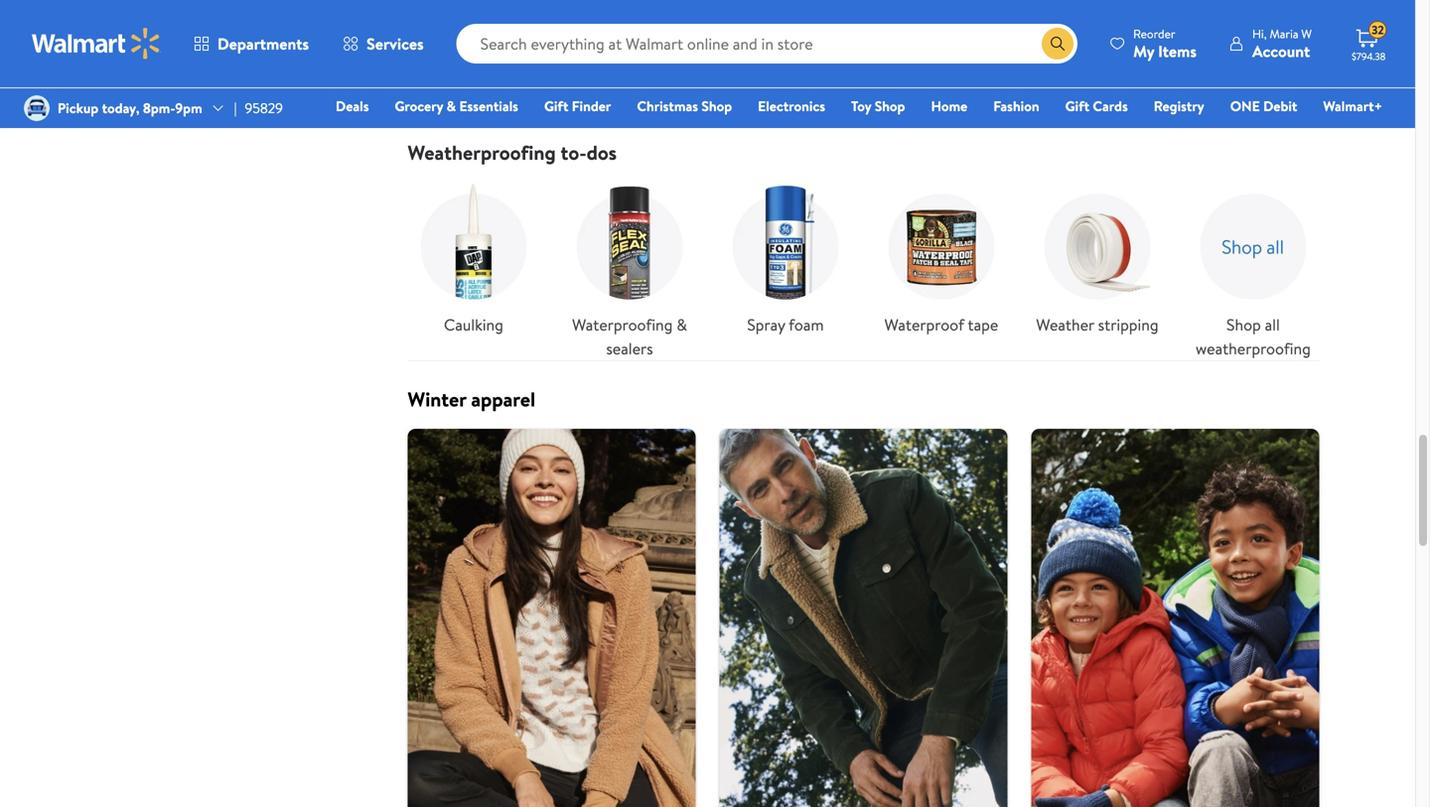 Task type: describe. For each thing, give the bounding box(es) containing it.
toy shop link
[[842, 95, 914, 117]]

grocery & essentials link
[[386, 95, 527, 117]]

deals
[[336, 96, 369, 116]]

weatherproofing
[[408, 138, 556, 166]]

deals link
[[327, 95, 378, 117]]

electronics
[[758, 96, 825, 116]]

shop all weatherproofing
[[1196, 314, 1311, 359]]

gift finder link
[[535, 95, 620, 117]]

walmart image
[[32, 28, 161, 60]]

tape
[[968, 314, 998, 336]]

departments
[[218, 33, 309, 55]]

cards
[[1093, 96, 1128, 116]]

gift cards
[[1065, 96, 1128, 116]]

christmas shop
[[637, 96, 732, 116]]

registry link
[[1145, 95, 1213, 117]]

weather
[[1036, 314, 1094, 336]]

these
[[473, 16, 506, 35]]

32
[[1372, 22, 1384, 38]]

maria
[[1270, 25, 1299, 42]]

shop now for on
[[441, 76, 499, 95]]

one debit link
[[1221, 95, 1306, 117]]

8pm-
[[143, 98, 175, 118]]

list item containing tucked away and organized.
[[864, 0, 1331, 116]]

lean on these backup power sources.
[[424, 16, 645, 35]]

reorder my items
[[1133, 25, 1197, 62]]

sealers
[[606, 338, 653, 359]]

gift finder
[[544, 96, 611, 116]]

christmas shop link
[[628, 95, 741, 117]]

debit
[[1264, 96, 1298, 116]]

w
[[1301, 25, 1312, 42]]

spray foam link
[[720, 181, 852, 337]]

search icon image
[[1050, 36, 1066, 52]]

shop now for away
[[908, 76, 967, 95]]

waterproof tape
[[885, 314, 998, 336]]

spray foam
[[747, 314, 824, 336]]

weatherproofing to-dos
[[408, 138, 617, 166]]

services
[[367, 33, 424, 55]]

tucked
[[891, 16, 933, 35]]

pickup today, 8pm-9pm
[[58, 98, 202, 118]]

dos
[[587, 138, 617, 166]]

sources.
[[596, 16, 645, 35]]

and
[[969, 16, 990, 35]]

9pm
[[175, 98, 202, 118]]

stripping
[[1098, 314, 1159, 336]]

shop up home
[[908, 76, 939, 95]]

departments button
[[177, 20, 326, 68]]

services button
[[326, 20, 441, 68]]

away
[[936, 16, 966, 35]]

tucked away and organized.
[[891, 16, 1055, 35]]

winter apparel
[[408, 385, 535, 413]]

list for winter apparel
[[396, 429, 1331, 808]]

one
[[1230, 96, 1260, 116]]

Search search field
[[457, 24, 1078, 64]]

waterproof tape link
[[876, 181, 1008, 337]]

shop up grocery & essentials
[[441, 76, 471, 95]]

$794.38
[[1352, 50, 1386, 63]]

waterproofing
[[572, 314, 673, 336]]

pickup
[[58, 98, 99, 118]]

waterproofing & sealers
[[572, 314, 687, 359]]

spray
[[747, 314, 785, 336]]

to-
[[561, 138, 587, 166]]

winter
[[408, 385, 466, 413]]

weather stripping link
[[1031, 181, 1164, 337]]

hi,
[[1252, 25, 1267, 42]]

today,
[[102, 98, 140, 118]]



Task type: vqa. For each thing, say whether or not it's contained in the screenshot.
"Deals"
yes



Task type: locate. For each thing, give the bounding box(es) containing it.
caulking
[[444, 314, 504, 336]]

1 horizontal spatial now
[[942, 76, 967, 95]]

christmas
[[637, 96, 698, 116]]

electronics link
[[749, 95, 834, 117]]

& right waterproofing
[[677, 314, 687, 336]]

my
[[1133, 40, 1154, 62]]

2 vertical spatial list
[[396, 429, 1331, 808]]

gift cards link
[[1056, 95, 1137, 117]]

& for grocery
[[447, 96, 456, 116]]

toy shop
[[851, 96, 905, 116]]

1 horizontal spatial shop now
[[908, 76, 967, 95]]

one debit
[[1230, 96, 1298, 116]]

hi, maria w account
[[1252, 25, 1312, 62]]

gift for gift cards
[[1065, 96, 1090, 116]]

grocery & essentials
[[395, 96, 518, 116]]

now
[[474, 76, 499, 95], [942, 76, 967, 95]]

waterproofing & sealers link
[[564, 181, 696, 360]]

lean
[[424, 16, 452, 35]]

power
[[556, 16, 593, 35]]

essentials
[[459, 96, 518, 116]]

gift left cards
[[1065, 96, 1090, 116]]

list containing lean on these backup power sources.
[[396, 0, 1331, 116]]

| 95829
[[234, 98, 283, 118]]

1 vertical spatial &
[[677, 314, 687, 336]]

fashion
[[993, 96, 1040, 116]]

2 shop now from the left
[[908, 76, 967, 95]]

gift left 'finder'
[[544, 96, 569, 116]]

1 horizontal spatial &
[[677, 314, 687, 336]]

&
[[447, 96, 456, 116], [677, 314, 687, 336]]

1 vertical spatial list
[[396, 165, 1331, 360]]

apparel
[[471, 385, 535, 413]]

|
[[234, 98, 237, 118]]

backup
[[510, 16, 552, 35]]

account
[[1252, 40, 1310, 62]]

3 list from the top
[[396, 429, 1331, 808]]

home link
[[922, 95, 977, 117]]

list for weatherproofing to-dos
[[396, 165, 1331, 360]]

shop inside shop all weatherproofing
[[1227, 314, 1261, 336]]

shop right toy
[[875, 96, 905, 116]]

& inside 'waterproofing & sealers'
[[677, 314, 687, 336]]

weatherproofing
[[1196, 338, 1311, 359]]

finder
[[572, 96, 611, 116]]

& right grocery at the top left of page
[[447, 96, 456, 116]]

0 vertical spatial &
[[447, 96, 456, 116]]

now for these
[[474, 76, 499, 95]]

shop up weatherproofing
[[1227, 314, 1261, 336]]

2 now from the left
[[942, 76, 967, 95]]

gift
[[544, 96, 569, 116], [1065, 96, 1090, 116]]

reorder
[[1133, 25, 1176, 42]]

registry
[[1154, 96, 1205, 116]]

shop all weatherproofing link
[[1187, 181, 1319, 360]]

0 vertical spatial list
[[396, 0, 1331, 116]]

now up essentials
[[474, 76, 499, 95]]

weather stripping
[[1036, 314, 1159, 336]]

gift for gift finder
[[544, 96, 569, 116]]

waterproof
[[885, 314, 964, 336]]

walmart+ link
[[1314, 95, 1392, 117]]

0 horizontal spatial gift
[[544, 96, 569, 116]]

now up home link at top
[[942, 76, 967, 95]]

shop
[[441, 76, 471, 95], [908, 76, 939, 95], [702, 96, 732, 116], [875, 96, 905, 116], [1227, 314, 1261, 336]]

0 horizontal spatial &
[[447, 96, 456, 116]]

shop now up home
[[908, 76, 967, 95]]

fashion link
[[984, 95, 1048, 117]]

now for and
[[942, 76, 967, 95]]

 image
[[24, 95, 50, 121]]

Walmart Site-Wide search field
[[457, 24, 1078, 64]]

1 gift from the left
[[544, 96, 569, 116]]

2 list from the top
[[396, 165, 1331, 360]]

1 now from the left
[[474, 76, 499, 95]]

home
[[931, 96, 968, 116]]

list
[[396, 0, 1331, 116], [396, 165, 1331, 360], [396, 429, 1331, 808]]

95829
[[245, 98, 283, 118]]

0 horizontal spatial shop now
[[441, 76, 499, 95]]

on
[[455, 16, 470, 35]]

items
[[1158, 40, 1197, 62]]

shop now
[[441, 76, 499, 95], [908, 76, 967, 95]]

list item
[[396, 0, 864, 116], [864, 0, 1331, 116], [396, 429, 708, 808], [708, 429, 1020, 808], [1020, 429, 1331, 808]]

1 horizontal spatial gift
[[1065, 96, 1090, 116]]

toy
[[851, 96, 871, 116]]

walmart+
[[1323, 96, 1383, 116]]

0 horizontal spatial now
[[474, 76, 499, 95]]

foam
[[789, 314, 824, 336]]

1 shop now from the left
[[441, 76, 499, 95]]

list containing caulking
[[396, 165, 1331, 360]]

grocery
[[395, 96, 443, 116]]

shop right christmas
[[702, 96, 732, 116]]

organized.
[[994, 16, 1055, 35]]

& for waterproofing
[[677, 314, 687, 336]]

all
[[1265, 314, 1280, 336]]

1 list from the top
[[396, 0, 1331, 116]]

list item containing lean on these backup power sources.
[[396, 0, 864, 116]]

caulking link
[[408, 181, 540, 337]]

2 gift from the left
[[1065, 96, 1090, 116]]

shop now up grocery & essentials
[[441, 76, 499, 95]]



